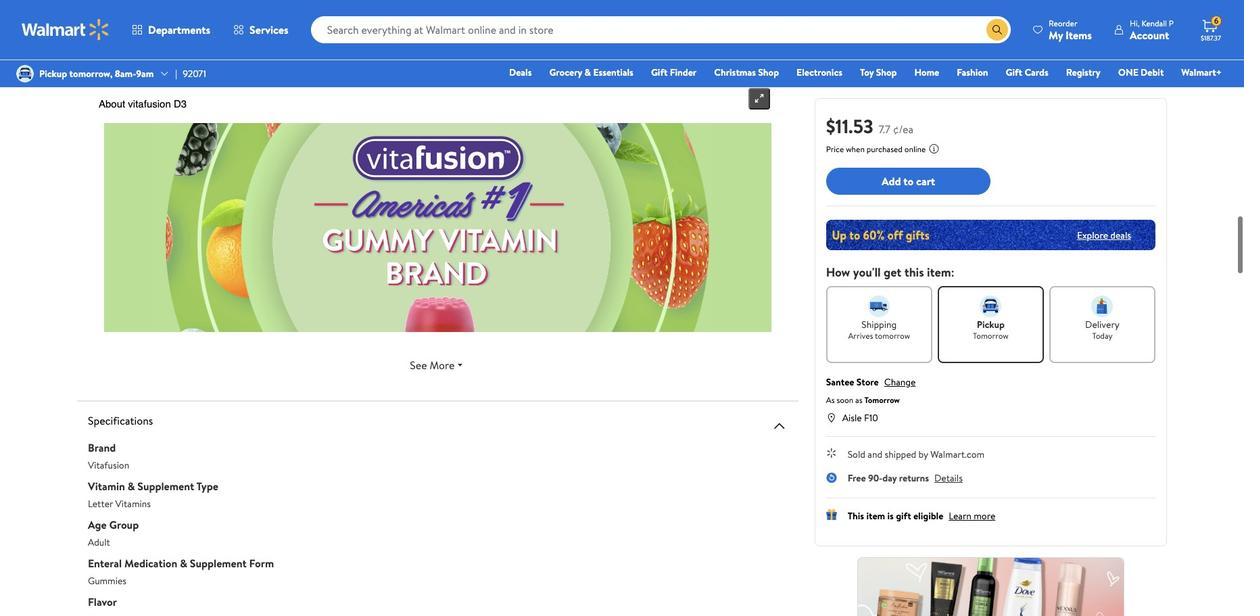 Task type: describe. For each thing, give the bounding box(es) containing it.
you'll
[[853, 264, 881, 281]]

cart
[[916, 174, 935, 189]]

grocery & essentials
[[549, 66, 634, 79]]

¢/ea
[[893, 122, 914, 137]]

departments
[[148, 22, 210, 37]]

kendall
[[1142, 17, 1167, 29]]

items
[[1066, 27, 1092, 42]]

0 vertical spatial supplement
[[137, 478, 194, 493]]

up to sixty percent off deals. shop now. image
[[826, 220, 1156, 250]]

toy shop link
[[854, 65, 903, 80]]

shipping
[[862, 318, 897, 331]]

gift finder
[[651, 66, 697, 79]]

brand vitafusion vitamin & supplement type letter vitamins age group adult enteral medication & supplement form gummies
[[88, 440, 274, 587]]

and
[[868, 448, 883, 461]]

details
[[935, 471, 963, 485]]

by
[[919, 448, 928, 461]]

group
[[109, 517, 139, 532]]

registry link
[[1060, 65, 1107, 80]]

intent image for delivery image
[[1092, 296, 1113, 317]]

explore deals link
[[1072, 223, 1137, 247]]

gift for gift cards
[[1006, 66, 1023, 79]]

age
[[88, 517, 107, 532]]

pickup for pickup tomorrow, 8am-9am
[[39, 67, 67, 80]]

9am
[[136, 67, 154, 80]]

purchased
[[867, 143, 903, 155]]

item:
[[927, 264, 955, 281]]

shop for toy shop
[[876, 66, 897, 79]]

learn more button
[[949, 509, 996, 523]]

fashion
[[957, 66, 988, 79]]

shipped
[[885, 448, 917, 461]]

toy
[[860, 66, 874, 79]]

deals link
[[503, 65, 538, 80]]

form
[[249, 556, 274, 570]]

letter
[[88, 497, 113, 510]]

the
[[119, 40, 135, 55]]

explore
[[1077, 228, 1108, 242]]

delivery today
[[1086, 318, 1120, 342]]

one
[[1118, 66, 1139, 79]]

this
[[905, 264, 924, 281]]

p
[[1169, 17, 1174, 29]]

intent image for shipping image
[[869, 296, 890, 317]]

electronics
[[797, 66, 843, 79]]

6 $187.37
[[1201, 15, 1221, 43]]

specifications
[[88, 413, 153, 428]]

cards
[[1025, 66, 1049, 79]]

details button
[[935, 471, 963, 485]]

gift for gift finder
[[651, 66, 668, 79]]

0 vertical spatial &
[[585, 66, 591, 79]]

$187.37
[[1201, 33, 1221, 43]]

registry
[[1066, 66, 1101, 79]]

about
[[88, 40, 117, 55]]

item
[[867, 509, 885, 523]]

Search search field
[[311, 16, 1011, 43]]

gift finder link
[[645, 65, 703, 80]]

adult
[[88, 535, 110, 549]]

hi, kendall p account
[[1130, 17, 1174, 42]]

this
[[848, 509, 864, 523]]

tomorrow,
[[69, 67, 113, 80]]

brand
[[138, 40, 164, 55]]

reorder
[[1049, 17, 1078, 29]]

my
[[1049, 27, 1063, 42]]

grocery & essentials link
[[543, 65, 640, 80]]

tomorrow inside santee store change as soon as tomorrow
[[865, 394, 900, 406]]

see more button
[[88, 351, 788, 378]]

free 90-day returns details
[[848, 471, 963, 485]]

specifications image
[[771, 418, 788, 434]]

get
[[884, 264, 902, 281]]

how
[[826, 264, 850, 281]]

brand
[[88, 440, 116, 455]]

christmas
[[714, 66, 756, 79]]

walmart image
[[22, 19, 110, 41]]

aisle
[[842, 411, 862, 425]]



Task type: vqa. For each thing, say whether or not it's contained in the screenshot.
free tire repair & warranty IMAGE
no



Task type: locate. For each thing, give the bounding box(es) containing it.
&
[[585, 66, 591, 79], [128, 478, 135, 493], [180, 556, 187, 570]]

type
[[197, 478, 218, 493]]

pickup
[[39, 67, 67, 80], [977, 318, 1005, 331]]

add
[[882, 174, 901, 189]]

walmart+
[[1182, 66, 1222, 79]]

walmart.com
[[931, 448, 985, 461]]

gifting made easy image
[[826, 509, 837, 520]]

is
[[888, 509, 894, 523]]

gift cards link
[[1000, 65, 1055, 80]]

essentials
[[593, 66, 634, 79]]

add to cart
[[882, 174, 935, 189]]

aisle f10
[[842, 411, 878, 425]]

2 horizontal spatial &
[[585, 66, 591, 79]]

shop for christmas shop
[[758, 66, 779, 79]]

grocery
[[549, 66, 582, 79]]

when
[[846, 143, 865, 155]]

1 shop from the left
[[758, 66, 779, 79]]

| 92071
[[175, 67, 206, 80]]

fashion link
[[951, 65, 995, 80]]

1 horizontal spatial &
[[180, 556, 187, 570]]

home link
[[909, 65, 946, 80]]

& right medication
[[180, 556, 187, 570]]

gift cards
[[1006, 66, 1049, 79]]

more
[[974, 509, 996, 523]]

free
[[848, 471, 866, 485]]

enteral
[[88, 556, 122, 570]]

7.7
[[879, 122, 891, 137]]

christmas shop
[[714, 66, 779, 79]]

pickup tomorrow
[[973, 318, 1009, 342]]

more
[[430, 357, 455, 372]]

soon
[[837, 394, 854, 406]]

how you'll get this item:
[[826, 264, 955, 281]]

as
[[856, 394, 863, 406]]

santee store change as soon as tomorrow
[[826, 375, 916, 406]]

|
[[175, 67, 177, 80]]

gummies
[[88, 574, 126, 587]]

intent image for pickup image
[[980, 296, 1002, 317]]

tomorrow up f10
[[865, 394, 900, 406]]

toy shop
[[860, 66, 897, 79]]

account
[[1130, 27, 1169, 42]]

today
[[1092, 330, 1113, 342]]

8am-
[[115, 67, 136, 80]]

vitamin
[[88, 478, 125, 493]]

Walmart Site-Wide search field
[[311, 16, 1011, 43]]

tomorrow
[[973, 330, 1009, 342], [865, 394, 900, 406]]

shop down "about the brand" image
[[758, 66, 779, 79]]

0 horizontal spatial tomorrow
[[865, 394, 900, 406]]

arrives
[[848, 330, 873, 342]]

pickup left tomorrow,
[[39, 67, 67, 80]]

gift left finder on the right
[[651, 66, 668, 79]]

returns
[[899, 471, 929, 485]]

departments button
[[120, 14, 222, 46]]

explore deals
[[1077, 228, 1131, 242]]

gift inside gift finder link
[[651, 66, 668, 79]]

this item is gift eligible learn more
[[848, 509, 996, 523]]

gift
[[896, 509, 911, 523]]

 image
[[16, 65, 34, 83]]

gift inside gift cards link
[[1006, 66, 1023, 79]]

1 vertical spatial &
[[128, 478, 135, 493]]

about the brand image
[[771, 45, 788, 61]]

learn
[[949, 509, 972, 523]]

home
[[915, 66, 939, 79]]

1 vertical spatial supplement
[[190, 556, 247, 570]]

0 vertical spatial tomorrow
[[973, 330, 1009, 342]]

shop right toy
[[876, 66, 897, 79]]

to
[[904, 174, 914, 189]]

1 horizontal spatial gift
[[1006, 66, 1023, 79]]

change button
[[884, 375, 916, 389]]

0 horizontal spatial gift
[[651, 66, 668, 79]]

online
[[905, 143, 926, 155]]

0 horizontal spatial pickup
[[39, 67, 67, 80]]

2 vertical spatial &
[[180, 556, 187, 570]]

6
[[1214, 15, 1219, 27]]

christmas shop link
[[708, 65, 785, 80]]

santee
[[826, 375, 854, 389]]

1 gift from the left
[[651, 66, 668, 79]]

medication
[[124, 556, 177, 570]]

one debit
[[1118, 66, 1164, 79]]

pickup down intent image for pickup
[[977, 318, 1005, 331]]

supplement left form
[[190, 556, 247, 570]]

1 horizontal spatial shop
[[876, 66, 897, 79]]

90-
[[868, 471, 883, 485]]

0 horizontal spatial shop
[[758, 66, 779, 79]]

price when purchased online
[[826, 143, 926, 155]]

tomorrow down intent image for pickup
[[973, 330, 1009, 342]]

hi,
[[1130, 17, 1140, 29]]

add to cart button
[[826, 168, 991, 195]]

tomorrow
[[875, 330, 910, 342]]

deals
[[1111, 228, 1131, 242]]

deals
[[509, 66, 532, 79]]

finder
[[670, 66, 697, 79]]

delivery
[[1086, 318, 1120, 331]]

& up the vitamins
[[128, 478, 135, 493]]

gift left cards
[[1006, 66, 1023, 79]]

2 gift from the left
[[1006, 66, 1023, 79]]

0 vertical spatial pickup
[[39, 67, 67, 80]]

pickup for pickup tomorrow
[[977, 318, 1005, 331]]

vitafusion
[[88, 458, 129, 472]]

eligible
[[914, 509, 944, 523]]

& right grocery
[[585, 66, 591, 79]]

1 vertical spatial pickup
[[977, 318, 1005, 331]]

services button
[[222, 14, 300, 46]]

pickup tomorrow, 8am-9am
[[39, 67, 154, 80]]

walmart+ link
[[1176, 65, 1228, 80]]

$11.53 7.7 ¢/ea
[[826, 113, 914, 139]]

legal information image
[[929, 143, 940, 154]]

1 vertical spatial tomorrow
[[865, 394, 900, 406]]

f10
[[864, 411, 878, 425]]

supplement
[[137, 478, 194, 493], [190, 556, 247, 570]]

services
[[250, 22, 289, 37]]

0 horizontal spatial &
[[128, 478, 135, 493]]

price
[[826, 143, 844, 155]]

search icon image
[[992, 24, 1003, 35]]

supplement up the vitamins
[[137, 478, 194, 493]]

1 horizontal spatial tomorrow
[[973, 330, 1009, 342]]

reorder my items
[[1049, 17, 1092, 42]]

store
[[857, 375, 879, 389]]

see more
[[410, 357, 455, 372]]

vitamins
[[115, 497, 151, 510]]

2 shop from the left
[[876, 66, 897, 79]]

pickup inside pickup tomorrow
[[977, 318, 1005, 331]]

1 horizontal spatial pickup
[[977, 318, 1005, 331]]

about the brand
[[88, 40, 164, 55]]



